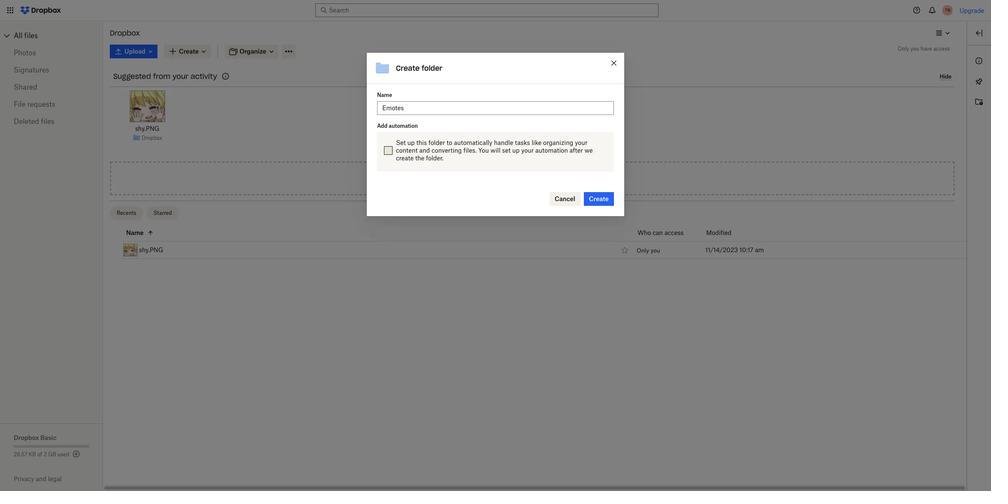 Task type: locate. For each thing, give the bounding box(es) containing it.
28.57 kb of 2 gb used
[[14, 452, 69, 458]]

0 vertical spatial only
[[898, 46, 910, 52]]

0 horizontal spatial access
[[665, 229, 684, 236]]

1 horizontal spatial files
[[41, 117, 54, 126]]

modified button
[[707, 228, 754, 238]]

only you
[[637, 247, 660, 254]]

create
[[396, 64, 420, 72], [589, 195, 609, 202]]

0 horizontal spatial name
[[126, 229, 144, 236]]

dropbox
[[110, 29, 140, 37], [142, 135, 162, 141], [14, 434, 39, 442]]

files right all at the left top of page
[[24, 31, 38, 40]]

set
[[502, 147, 511, 154]]

0 vertical spatial and
[[420, 147, 430, 154]]

name
[[377, 92, 392, 98], [126, 229, 144, 236]]

deleted files link
[[14, 113, 89, 130]]

0 horizontal spatial only
[[637, 247, 650, 254]]

1 horizontal spatial name
[[377, 92, 392, 98]]

who can access
[[638, 229, 684, 236]]

you
[[911, 46, 920, 52], [651, 247, 660, 254]]

upgrade link
[[960, 7, 985, 14]]

1 vertical spatial automation
[[536, 147, 568, 154]]

automation up set
[[389, 123, 418, 129]]

0 horizontal spatial automation
[[389, 123, 418, 129]]

all files link
[[14, 29, 103, 43]]

1 vertical spatial create
[[589, 195, 609, 202]]

only for only you
[[637, 247, 650, 254]]

0 horizontal spatial create
[[396, 64, 420, 72]]

you left have
[[911, 46, 920, 52]]

access right have
[[934, 46, 951, 52]]

add to starred image
[[620, 245, 630, 255]]

folder inside the set up this folder to automatically handle tasks like organizing your content and converting files. you will set up your automation after we create the folder.
[[429, 139, 445, 146]]

dropbox for dropbox link
[[142, 135, 162, 141]]

all
[[14, 31, 23, 40]]

and inside the set up this folder to automatically handle tasks like organizing your content and converting files. you will set up your automation after we create the folder.
[[420, 147, 430, 154]]

1 vertical spatial folder
[[429, 139, 445, 146]]

1 horizontal spatial create
[[589, 195, 609, 202]]

you
[[479, 147, 489, 154]]

this
[[417, 139, 427, 146]]

you inside name shy.png, modified 11/14/2023 10:17 am, "element"
[[651, 247, 660, 254]]

the
[[416, 154, 425, 162]]

11/14/2023 10:17 am
[[706, 246, 764, 254]]

and
[[420, 147, 430, 154], [36, 476, 46, 483]]

name up /shy.png icon
[[126, 229, 144, 236]]

create for create
[[589, 195, 609, 202]]

add
[[377, 123, 388, 129]]

0 horizontal spatial dropbox
[[14, 434, 39, 442]]

file requests link
[[14, 96, 89, 113]]

from
[[153, 72, 170, 81]]

create inside button
[[589, 195, 609, 202]]

you for only you have access
[[911, 46, 920, 52]]

only you button
[[637, 247, 660, 254]]

1 horizontal spatial access
[[934, 46, 951, 52]]

1 vertical spatial shy.png
[[139, 246, 163, 254]]

content
[[396, 147, 418, 154]]

files down file requests link
[[41, 117, 54, 126]]

up up content
[[408, 139, 415, 146]]

1 vertical spatial only
[[637, 247, 650, 254]]

shared
[[14, 83, 37, 91]]

0 vertical spatial name
[[377, 92, 392, 98]]

up right the set at the right of page
[[513, 147, 520, 154]]

who
[[638, 229, 652, 236]]

1 horizontal spatial automation
[[536, 147, 568, 154]]

dropbox basic
[[14, 434, 57, 442]]

shy.png
[[135, 125, 160, 132], [139, 246, 163, 254]]

access right can
[[665, 229, 684, 236]]

1 vertical spatial your
[[575, 139, 588, 146]]

1 vertical spatial and
[[36, 476, 46, 483]]

only down who
[[637, 247, 650, 254]]

table
[[103, 225, 968, 259]]

1 horizontal spatial your
[[522, 147, 534, 154]]

1 horizontal spatial only
[[898, 46, 910, 52]]

0 vertical spatial you
[[911, 46, 920, 52]]

used
[[58, 452, 69, 458]]

folder
[[422, 64, 443, 72], [429, 139, 445, 146]]

you down can
[[651, 247, 660, 254]]

set
[[396, 139, 406, 146]]

name up add
[[377, 92, 392, 98]]

access
[[934, 46, 951, 52], [665, 229, 684, 236]]

up
[[408, 139, 415, 146], [513, 147, 520, 154]]

activity
[[191, 72, 217, 81]]

2 horizontal spatial dropbox
[[142, 135, 162, 141]]

1 vertical spatial dropbox
[[142, 135, 162, 141]]

0 vertical spatial dropbox
[[110, 29, 140, 37]]

your down tasks
[[522, 147, 534, 154]]

only left have
[[898, 46, 910, 52]]

files
[[24, 31, 38, 40], [41, 117, 54, 126]]

shy.png link right /shy.png icon
[[139, 245, 163, 255]]

will
[[491, 147, 501, 154]]

0 horizontal spatial you
[[651, 247, 660, 254]]

1 vertical spatial name
[[126, 229, 144, 236]]

file requests
[[14, 100, 55, 109]]

privacy and legal link
[[14, 476, 103, 483]]

your
[[173, 72, 189, 81], [575, 139, 588, 146], [522, 147, 534, 154]]

0 horizontal spatial files
[[24, 31, 38, 40]]

automation down organizing
[[536, 147, 568, 154]]

only for only you have access
[[898, 46, 910, 52]]

0 vertical spatial create
[[396, 64, 420, 72]]

create folder
[[396, 64, 443, 72]]

automation
[[389, 123, 418, 129], [536, 147, 568, 154]]

shy.png right /shy.png icon
[[139, 246, 163, 254]]

shy.png up dropbox link
[[135, 125, 160, 132]]

1 horizontal spatial you
[[911, 46, 920, 52]]

folder.
[[426, 154, 444, 162]]

1 horizontal spatial and
[[420, 147, 430, 154]]

create for create folder
[[396, 64, 420, 72]]

0 horizontal spatial your
[[173, 72, 189, 81]]

open pinned items image
[[975, 76, 985, 87]]

deleted
[[14, 117, 39, 126]]

name inside button
[[126, 229, 144, 236]]

0 vertical spatial up
[[408, 139, 415, 146]]

1 vertical spatial up
[[513, 147, 520, 154]]

2 vertical spatial dropbox
[[14, 434, 39, 442]]

shy.png link
[[135, 124, 160, 134], [139, 245, 163, 255]]

open details pane image
[[975, 28, 985, 38]]

files.
[[464, 147, 477, 154]]

signatures
[[14, 66, 49, 74]]

access inside table
[[665, 229, 684, 236]]

and left legal
[[36, 476, 46, 483]]

1 vertical spatial access
[[665, 229, 684, 236]]

0 vertical spatial shy.png
[[135, 125, 160, 132]]

2
[[44, 452, 47, 458]]

2 vertical spatial your
[[522, 147, 534, 154]]

2 horizontal spatial your
[[575, 139, 588, 146]]

0 horizontal spatial up
[[408, 139, 415, 146]]

shy.png link up dropbox link
[[135, 124, 160, 134]]

automation inside the set up this folder to automatically handle tasks like organizing your content and converting files. you will set up your automation after we create the folder.
[[536, 147, 568, 154]]

add automation
[[377, 123, 418, 129]]

1 vertical spatial you
[[651, 247, 660, 254]]

10:17
[[740, 246, 754, 254]]

0 vertical spatial files
[[24, 31, 38, 40]]

1 horizontal spatial up
[[513, 147, 520, 154]]

recents
[[117, 210, 136, 216]]

1 vertical spatial files
[[41, 117, 54, 126]]

after
[[570, 147, 583, 154]]

0 vertical spatial access
[[934, 46, 951, 52]]

your up after
[[575, 139, 588, 146]]

deleted files
[[14, 117, 54, 126]]

dropbox logo - go to the homepage image
[[17, 3, 64, 17]]

0 vertical spatial automation
[[389, 123, 418, 129]]

and down this
[[420, 147, 430, 154]]

1 vertical spatial shy.png link
[[139, 245, 163, 255]]

11/14/2023
[[706, 246, 738, 254]]

only inside name shy.png, modified 11/14/2023 10:17 am, "element"
[[637, 247, 650, 254]]

your right from
[[173, 72, 189, 81]]

only
[[898, 46, 910, 52], [637, 247, 650, 254]]



Task type: vqa. For each thing, say whether or not it's contained in the screenshot.
Year
no



Task type: describe. For each thing, give the bounding box(es) containing it.
open information panel image
[[975, 56, 985, 66]]

shared link
[[14, 79, 89, 96]]

you for only you
[[651, 247, 660, 254]]

table containing name
[[103, 225, 968, 259]]

cancel button
[[550, 192, 581, 206]]

like
[[532, 139, 542, 146]]

suggested
[[113, 72, 151, 81]]

files for all files
[[24, 31, 38, 40]]

dropbox for dropbox basic
[[14, 434, 39, 442]]

organizing
[[544, 139, 574, 146]]

open activity image
[[975, 97, 985, 107]]

Name text field
[[383, 103, 609, 113]]

recents button
[[110, 207, 143, 220]]

0 vertical spatial shy.png link
[[135, 124, 160, 134]]

converting
[[432, 147, 462, 154]]

photos link
[[14, 44, 89, 61]]

we
[[585, 147, 593, 154]]

of
[[37, 452, 42, 458]]

create button
[[584, 192, 614, 206]]

/shy.png image
[[130, 91, 165, 122]]

photos
[[14, 49, 36, 57]]

starred
[[154, 210, 172, 216]]

create
[[396, 154, 414, 162]]

only you have access
[[898, 46, 951, 52]]

kb
[[29, 452, 36, 458]]

cancel
[[555, 195, 576, 202]]

global header element
[[0, 0, 992, 21]]

name button
[[126, 228, 617, 238]]

1 horizontal spatial dropbox
[[110, 29, 140, 37]]

/shy.png image
[[123, 244, 138, 257]]

privacy
[[14, 476, 34, 483]]

handle
[[494, 139, 514, 146]]

0 vertical spatial your
[[173, 72, 189, 81]]

basic
[[40, 434, 57, 442]]

upgrade
[[960, 7, 985, 14]]

can
[[653, 229, 663, 236]]

gb
[[48, 452, 56, 458]]

name shy.png, modified 11/14/2023 10:17 am, element
[[103, 242, 968, 259]]

create folder dialog
[[367, 53, 625, 216]]

shy.png inside "element"
[[139, 246, 163, 254]]

have
[[921, 46, 933, 52]]

shy.png link inside name shy.png, modified 11/14/2023 10:17 am, "element"
[[139, 245, 163, 255]]

modified
[[707, 229, 732, 236]]

am
[[756, 246, 764, 254]]

0 vertical spatial folder
[[422, 64, 443, 72]]

privacy and legal
[[14, 476, 62, 483]]

get more space image
[[71, 450, 81, 460]]

legal
[[48, 476, 62, 483]]

signatures link
[[14, 61, 89, 79]]

file
[[14, 100, 26, 109]]

set up this folder to automatically handle tasks like organizing your content and converting files. you will set up your automation after we create the folder.
[[396, 139, 593, 162]]

to
[[447, 139, 453, 146]]

tasks
[[515, 139, 530, 146]]

all files
[[14, 31, 38, 40]]

name inside create folder dialog
[[377, 92, 392, 98]]

dropbox link
[[142, 134, 162, 142]]

automatically
[[454, 139, 493, 146]]

requests
[[27, 100, 55, 109]]

0 horizontal spatial and
[[36, 476, 46, 483]]

files for deleted files
[[41, 117, 54, 126]]

starred button
[[147, 207, 179, 220]]

28.57
[[14, 452, 27, 458]]

suggested from your activity
[[113, 72, 217, 81]]



